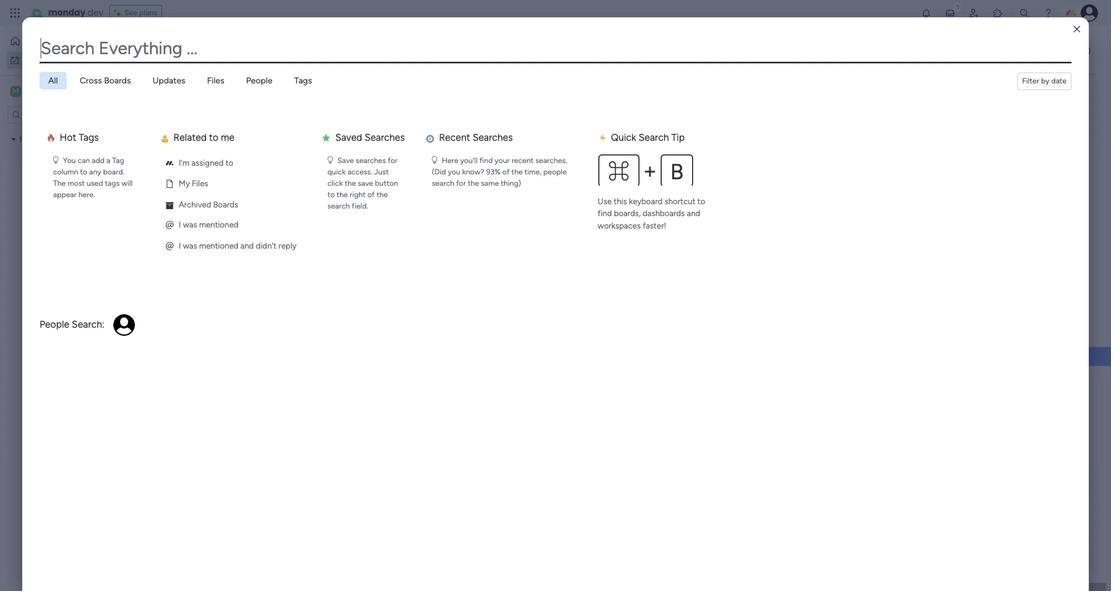 Task type: describe. For each thing, give the bounding box(es) containing it.
team
[[39, 86, 61, 96]]

here you'll find your recent searches. (did you know? 93% of the time, people search for the same thing)
[[432, 156, 568, 188]]

date
[[1052, 76, 1067, 86]]

0 vertical spatial tags
[[294, 75, 312, 86]]

my work button
[[7, 51, 117, 69]]

use
[[598, 197, 612, 207]]

was for i was mentioned
[[183, 220, 197, 230]]

maria williams image
[[1082, 4, 1099, 22]]

past dates /
[[183, 135, 245, 149]]

i was mentioned and didn't reply
[[177, 241, 297, 251]]

list box containing my scrum team
[[0, 128, 138, 406]]

today
[[183, 174, 213, 188]]

1 vertical spatial and
[[241, 241, 254, 251]]

for inside save searches for quick access. just click the save button to the right of the search field.
[[388, 156, 398, 165]]

93%
[[486, 168, 501, 177]]

save
[[338, 156, 354, 165]]

dapulse favorite image
[[322, 134, 330, 143]]

here
[[442, 156, 459, 165]]

select product image
[[10, 8, 21, 18]]

time,
[[525, 168, 542, 177]]

tasks
[[37, 153, 56, 162]]

1 vertical spatial tags
[[79, 132, 99, 144]]

me
[[221, 132, 235, 144]]

the down recent
[[512, 168, 523, 177]]

was for i was mentioned and didn't reply
[[183, 241, 197, 251]]

related to me
[[171, 132, 235, 144]]

this
[[183, 213, 202, 227]]

next
[[183, 252, 204, 266]]

clock o image
[[427, 134, 434, 143]]

my scrum team
[[20, 135, 72, 144]]

cross boards
[[80, 75, 131, 86]]

know?
[[463, 168, 485, 177]]

to left 'me'
[[209, 132, 219, 144]]

tags link
[[286, 72, 321, 89]]

by
[[1042, 76, 1050, 86]]

archived boards link
[[156, 196, 306, 214]]

mentioned for i was mentioned and didn't reply
[[199, 241, 239, 251]]

to inside save searches for quick access. just click the save button to the right of the search field.
[[328, 191, 335, 200]]

searches.
[[536, 156, 568, 165]]

workspaces
[[598, 221, 641, 231]]

shortcut
[[665, 197, 696, 207]]

search inside here you'll find your recent searches. (did you know? 93% of the time, people search for the same thing)
[[432, 179, 455, 188]]

0 vertical spatial files
[[207, 75, 225, 86]]

boards,
[[614, 209, 641, 219]]

inbox image
[[945, 8, 956, 18]]

1 vertical spatial files
[[192, 179, 208, 189]]

notifications image
[[922, 8, 932, 18]]

my for my team
[[25, 86, 37, 96]]

this
[[614, 197, 627, 207]]

today /
[[183, 174, 224, 188]]

v2 bolt switch full image
[[600, 134, 606, 143]]

Filter dashboard by text search field
[[160, 87, 262, 104]]

Search in workspace field
[[23, 108, 91, 121]]

find inside here you'll find your recent searches. (did you know? 93% of the time, people search for the same thing)
[[480, 156, 493, 165]]

cross
[[80, 75, 102, 86]]

access.
[[348, 168, 373, 177]]

workspace selection element
[[10, 85, 62, 98]]

home button
[[7, 33, 117, 50]]

search everything image
[[1020, 8, 1031, 18]]

see
[[124, 8, 137, 17]]

didn't
[[256, 241, 277, 251]]

i for i was mentioned and didn't reply
[[179, 241, 181, 251]]

saved searches
[[333, 132, 405, 144]]

roadmap
[[37, 190, 70, 199]]

my for my work
[[24, 55, 34, 64]]

dapulse bulb image for saved searches
[[328, 156, 333, 165]]

my for my files
[[179, 179, 190, 189]]

archive image
[[165, 202, 174, 210]]

i was mentioned link
[[156, 217, 306, 235]]

can
[[78, 156, 90, 165]]

people
[[544, 168, 567, 177]]

recent
[[439, 132, 471, 144]]

add
[[92, 156, 105, 165]]

the down button
[[377, 191, 388, 200]]

my for my work
[[163, 41, 188, 66]]

search
[[639, 132, 669, 144]]

all link
[[40, 72, 67, 89]]

close image
[[1074, 25, 1081, 33]]

recent searches
[[437, 132, 513, 144]]

dapulse bulb image
[[432, 156, 438, 165]]

hot
[[60, 132, 76, 144]]

save
[[358, 179, 373, 188]]

use this keyboard shortcut to find boards, dashboards and workspaces faster!
[[598, 197, 706, 231]]

find inside use this keyboard shortcut to find boards, dashboards and workspaces faster!
[[598, 209, 612, 219]]

any
[[89, 168, 101, 177]]

priority
[[1062, 330, 1086, 339]]

dapulse bulb image for hot tags
[[53, 156, 59, 165]]

all
[[48, 75, 58, 86]]

searches
[[356, 156, 386, 165]]

my team
[[25, 86, 61, 96]]

you'll
[[461, 156, 478, 165]]

my work
[[163, 41, 235, 66]]

/ for past dates /
[[237, 135, 242, 149]]

monday
[[48, 7, 85, 19]]

tags
[[105, 179, 120, 188]]

monday dev
[[48, 7, 103, 19]]

week for next
[[207, 252, 232, 266]]

my files
[[177, 179, 208, 189]]

used
[[87, 179, 103, 188]]

you
[[448, 168, 461, 177]]

apps image
[[993, 8, 1004, 18]]

most
[[68, 179, 85, 188]]

people search:
[[40, 319, 105, 331]]

keyboard
[[629, 197, 663, 207]]

plans
[[139, 8, 157, 17]]

searches for saved searches
[[365, 132, 405, 144]]

quick
[[611, 132, 637, 144]]

archived boards
[[177, 200, 238, 210]]

help image
[[1044, 8, 1054, 18]]



Task type: vqa. For each thing, say whether or not it's contained in the screenshot.
the bottommost and
yes



Task type: locate. For each thing, give the bounding box(es) containing it.
dapulse mention image
[[165, 220, 174, 232], [165, 241, 174, 253]]

boards
[[104, 75, 131, 86], [213, 200, 238, 210]]

and left didn't
[[241, 241, 254, 251]]

dapulse mention image for i was mentioned and didn't reply
[[165, 241, 174, 253]]

0 vertical spatial and
[[687, 209, 701, 219]]

here.
[[78, 191, 95, 200]]

assigned
[[192, 158, 224, 168]]

people for people
[[246, 75, 273, 86]]

week down 'i was mentioned and didn't reply'
[[207, 252, 232, 266]]

for down you
[[457, 179, 466, 188]]

my inside workspace selection element
[[25, 86, 37, 96]]

1 dapulse mention image from the top
[[165, 220, 174, 232]]

dapulse search hot tags image
[[48, 134, 55, 143]]

to left any
[[80, 168, 87, 177]]

week for this
[[205, 213, 230, 227]]

1 horizontal spatial dapulse bulb image
[[328, 156, 333, 165]]

of inside save searches for quick access. just click the save button to the right of the search field.
[[368, 191, 375, 200]]

dapulse bulb image left you
[[53, 156, 59, 165]]

1 vertical spatial i
[[179, 241, 181, 251]]

button
[[375, 179, 398, 188]]

0 vertical spatial search
[[432, 179, 455, 188]]

to up "my files" link on the top left
[[226, 158, 234, 168]]

1 horizontal spatial searches
[[473, 132, 513, 144]]

of down your
[[503, 168, 510, 177]]

search
[[432, 179, 455, 188], [328, 202, 350, 211]]

+
[[644, 158, 657, 184]]

of inside here you'll find your recent searches. (did you know? 93% of the time, people search for the same thing)
[[503, 168, 510, 177]]

0 vertical spatial public board image
[[23, 153, 34, 163]]

reply
[[279, 241, 297, 251]]

dapulse mention image inside i was mentioned and didn't reply link
[[165, 241, 174, 253]]

0 horizontal spatial people
[[40, 319, 69, 331]]

0 horizontal spatial and
[[241, 241, 254, 251]]

i'm
[[179, 158, 190, 168]]

1 mentioned from the top
[[199, 220, 239, 230]]

my for my scrum team
[[20, 135, 30, 144]]

boards up this week / in the left top of the page
[[213, 200, 238, 210]]

my left work
[[24, 55, 34, 64]]

you can add a tag column to any board. the most used tags will appear here.
[[53, 156, 133, 200]]

1 horizontal spatial and
[[687, 209, 701, 219]]

field.
[[352, 202, 368, 211]]

dates
[[207, 135, 235, 149]]

sprints
[[37, 172, 62, 181]]

/ up 'i was mentioned and didn't reply'
[[233, 213, 238, 227]]

recent
[[512, 156, 534, 165]]

1 searches from the left
[[365, 132, 405, 144]]

right
[[350, 191, 366, 200]]

the
[[53, 179, 66, 188]]

filter by date button
[[1018, 73, 1072, 90]]

1 horizontal spatial of
[[503, 168, 510, 177]]

public board image
[[23, 153, 34, 163], [23, 245, 34, 255]]

column
[[53, 168, 78, 177]]

dapulse doc image
[[165, 179, 174, 191]]

a
[[106, 156, 110, 165]]

None field
[[40, 35, 1072, 62]]

to down 'click'
[[328, 191, 335, 200]]

boards for archived boards
[[213, 200, 238, 210]]

0 horizontal spatial find
[[480, 156, 493, 165]]

/ right today
[[216, 174, 221, 188]]

my up "updates" in the top left of the page
[[163, 41, 188, 66]]

people
[[246, 75, 273, 86], [40, 319, 69, 331]]

1 image
[[954, 1, 963, 13]]

faster!
[[643, 221, 667, 231]]

search inside save searches for quick access. just click the save button to the right of the search field.
[[328, 202, 350, 211]]

1 horizontal spatial tags
[[294, 75, 312, 86]]

home
[[25, 36, 46, 46]]

list box
[[0, 128, 138, 406]]

was
[[183, 220, 197, 230], [183, 241, 197, 251]]

the down 'click'
[[337, 191, 348, 200]]

i left "this"
[[179, 220, 181, 230]]

1 vertical spatial public board image
[[23, 245, 34, 255]]

0 vertical spatial dapulse mention image
[[165, 220, 174, 232]]

dapulse bulb image up quick
[[328, 156, 333, 165]]

boards right cross
[[104, 75, 131, 86]]

mentioned up next week /
[[199, 241, 239, 251]]

i inside i was mentioned and didn't reply link
[[179, 241, 181, 251]]

next week /
[[183, 252, 243, 266]]

my files link
[[156, 175, 306, 194]]

tags
[[294, 75, 312, 86], [79, 132, 99, 144]]

tip
[[672, 132, 685, 144]]

1 vertical spatial week
[[207, 252, 232, 266]]

1 vertical spatial of
[[368, 191, 375, 200]]

2 public board image from the top
[[23, 245, 34, 255]]

search left field.
[[328, 202, 350, 211]]

tags right "people" link
[[294, 75, 312, 86]]

people for people search:
[[40, 319, 69, 331]]

and inside use this keyboard shortcut to find boards, dashboards and workspaces faster!
[[687, 209, 701, 219]]

same
[[481, 179, 499, 188]]

1 vertical spatial for
[[457, 179, 466, 188]]

1 public board image from the top
[[23, 153, 34, 163]]

1 vertical spatial mentioned
[[199, 241, 239, 251]]

0 horizontal spatial searches
[[365, 132, 405, 144]]

people left "search:"
[[40, 319, 69, 331]]

0 vertical spatial mentioned
[[199, 220, 239, 230]]

2 searches from the left
[[473, 132, 513, 144]]

archived
[[179, 200, 211, 210]]

mentioned down archived boards
[[199, 220, 239, 230]]

1 dapulse bulb image from the left
[[53, 156, 59, 165]]

/ right 'me'
[[237, 135, 242, 149]]

i'm assigned to
[[177, 158, 234, 168]]

i for i was mentioned
[[179, 220, 181, 230]]

click
[[328, 179, 343, 188]]

dapulse mention image inside i was mentioned link
[[165, 220, 174, 232]]

updates
[[153, 75, 185, 86]]

my right dapulse doc icon
[[179, 179, 190, 189]]

dapulse mention image left next
[[165, 241, 174, 253]]

dapulse mention image for i was mentioned
[[165, 220, 174, 232]]

appear
[[53, 191, 77, 200]]

0 vertical spatial boards
[[104, 75, 131, 86]]

the
[[512, 168, 523, 177], [345, 179, 356, 188], [468, 179, 479, 188], [337, 191, 348, 200], [377, 191, 388, 200]]

m
[[13, 87, 19, 96]]

1 vertical spatial was
[[183, 241, 197, 251]]

1 vertical spatial search
[[328, 202, 350, 211]]

searches up searches
[[365, 132, 405, 144]]

for up just
[[388, 156, 398, 165]]

tag
[[112, 156, 124, 165]]

Search Everything ... field
[[40, 35, 1072, 62]]

0 vertical spatial i
[[179, 220, 181, 230]]

find down use
[[598, 209, 612, 219]]

will
[[122, 179, 133, 188]]

was down "archived"
[[183, 220, 197, 230]]

None search field
[[160, 87, 262, 104]]

quick search tip
[[609, 132, 685, 144]]

0 horizontal spatial for
[[388, 156, 398, 165]]

0 vertical spatial week
[[205, 213, 230, 227]]

0 vertical spatial for
[[388, 156, 398, 165]]

2 i from the top
[[179, 241, 181, 251]]

to inside "link"
[[226, 158, 234, 168]]

mentioned for i was mentioned
[[199, 220, 239, 230]]

tags right the hot
[[79, 132, 99, 144]]

0 horizontal spatial tags
[[79, 132, 99, 144]]

1 horizontal spatial people
[[246, 75, 273, 86]]

my
[[163, 41, 188, 66], [24, 55, 34, 64], [25, 86, 37, 96], [20, 135, 30, 144], [179, 179, 190, 189]]

of down save
[[368, 191, 375, 200]]

my inside button
[[24, 55, 34, 64]]

2 dapulse bulb image from the left
[[328, 156, 333, 165]]

my right caret down image
[[20, 135, 30, 144]]

people link
[[238, 72, 281, 89]]

0 horizontal spatial boards
[[104, 75, 131, 86]]

dapulse bulb image
[[53, 156, 59, 165], [328, 156, 333, 165]]

0 vertical spatial was
[[183, 220, 197, 230]]

(did
[[432, 168, 446, 177]]

workspace image
[[10, 85, 21, 97]]

and down shortcut
[[687, 209, 701, 219]]

hot tags
[[57, 132, 99, 144]]

/ for next week /
[[235, 252, 240, 266]]

option
[[0, 130, 138, 132]]

your
[[495, 156, 510, 165]]

filter
[[1023, 76, 1040, 86]]

people right the files link
[[246, 75, 273, 86]]

work
[[192, 41, 235, 66]]

my right workspace icon
[[25, 86, 37, 96]]

0 vertical spatial people
[[246, 75, 273, 86]]

2 was from the top
[[183, 241, 197, 251]]

files up filter dashboard by text search field
[[207, 75, 225, 86]]

week down archived boards
[[205, 213, 230, 227]]

to inside use this keyboard shortcut to find boards, dashboards and workspaces faster!
[[698, 197, 706, 207]]

see plans
[[124, 8, 157, 17]]

searches for recent searches
[[473, 132, 513, 144]]

monday pulse circle image
[[165, 158, 174, 170]]

dashboards
[[643, 209, 685, 219]]

mentioned
[[199, 220, 239, 230], [199, 241, 239, 251]]

1 vertical spatial find
[[598, 209, 612, 219]]

2 mentioned from the top
[[199, 241, 239, 251]]

0 vertical spatial find
[[480, 156, 493, 165]]

week
[[205, 213, 230, 227], [207, 252, 232, 266]]

searches up your
[[473, 132, 513, 144]]

0 horizontal spatial search
[[328, 202, 350, 211]]

find
[[480, 156, 493, 165], [598, 209, 612, 219]]

1 i from the top
[[179, 220, 181, 230]]

caret down image
[[11, 136, 16, 143]]

boards for cross boards
[[104, 75, 131, 86]]

team
[[55, 135, 72, 144]]

my work
[[24, 55, 53, 64]]

i inside i was mentioned link
[[179, 220, 181, 230]]

cross boards link
[[71, 72, 140, 89]]

thing)
[[501, 179, 521, 188]]

searches
[[365, 132, 405, 144], [473, 132, 513, 144]]

1 horizontal spatial boards
[[213, 200, 238, 210]]

files down the i'm assigned to
[[192, 179, 208, 189]]

1 vertical spatial dapulse mention image
[[165, 241, 174, 253]]

saved
[[336, 132, 362, 144]]

1 was from the top
[[183, 220, 197, 230]]

to inside you can add a tag column to any board. the most used tags will appear here.
[[80, 168, 87, 177]]

0 horizontal spatial of
[[368, 191, 375, 200]]

user image
[[162, 134, 168, 143]]

search:
[[72, 319, 105, 331]]

the down know?
[[468, 179, 479, 188]]

/ for this week /
[[233, 213, 238, 227]]

1 vertical spatial boards
[[213, 200, 238, 210]]

2 dapulse mention image from the top
[[165, 241, 174, 253]]

was up next
[[183, 241, 197, 251]]

i down i was mentioned
[[179, 241, 181, 251]]

to right shortcut
[[698, 197, 706, 207]]

the up right
[[345, 179, 356, 188]]

dapulse mention image down archive image
[[165, 220, 174, 232]]

1 vertical spatial people
[[40, 319, 69, 331]]

dev
[[88, 7, 103, 19]]

1 horizontal spatial search
[[432, 179, 455, 188]]

0 vertical spatial of
[[503, 168, 510, 177]]

work
[[36, 55, 53, 64]]

for inside here you'll find your recent searches. (did you know? 93% of the time, people search for the same thing)
[[457, 179, 466, 188]]

related
[[174, 132, 207, 144]]

you
[[63, 156, 76, 165]]

find up 93%
[[480, 156, 493, 165]]

0 horizontal spatial dapulse bulb image
[[53, 156, 59, 165]]

1 horizontal spatial find
[[598, 209, 612, 219]]

medium
[[1060, 353, 1087, 362]]

see plans button
[[110, 5, 162, 21]]

1 horizontal spatial for
[[457, 179, 466, 188]]

/
[[237, 135, 242, 149], [216, 174, 221, 188], [233, 213, 238, 227], [235, 252, 240, 266]]

i'm assigned to link
[[156, 154, 306, 173]]

invite members image
[[969, 8, 980, 18]]

search down (did
[[432, 179, 455, 188]]

/ down 'i was mentioned and didn't reply'
[[235, 252, 240, 266]]



